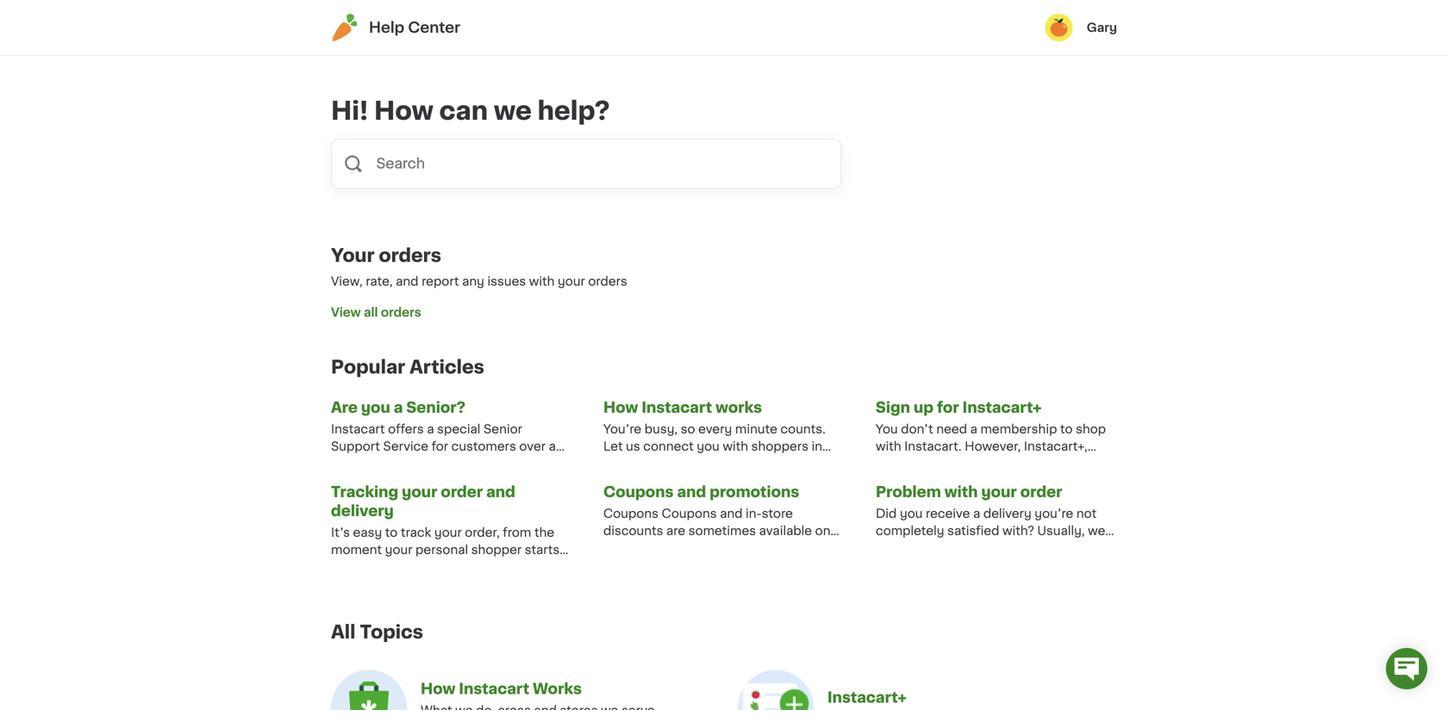 Task type: locate. For each thing, give the bounding box(es) containing it.
your
[[558, 275, 585, 288], [402, 485, 438, 500], [982, 485, 1017, 500]]

gary
[[1087, 22, 1118, 34]]

2 order from the left
[[1021, 485, 1063, 500]]

instacart left works on the left bottom of the page
[[459, 682, 530, 697]]

how instacart works link
[[604, 398, 762, 417]]

0 horizontal spatial instacart
[[459, 682, 530, 697]]

your
[[331, 247, 375, 265]]

1 vertical spatial with
[[945, 485, 978, 500]]

coupons and promotions
[[604, 485, 800, 500]]

how
[[374, 99, 434, 123], [604, 400, 639, 415], [421, 682, 456, 697]]

problem
[[876, 485, 942, 500]]

1 horizontal spatial instacart
[[642, 400, 713, 415]]

instacart left works
[[642, 400, 713, 415]]

instacart
[[642, 400, 713, 415], [459, 682, 530, 697]]

coupons
[[604, 485, 674, 500]]

view
[[331, 307, 361, 319]]

order inside tracking your order and delivery
[[441, 485, 483, 500]]

1 vertical spatial instacart+
[[828, 691, 907, 705]]

1 vertical spatial instacart
[[459, 682, 530, 697]]

delivery
[[331, 504, 394, 519]]

help
[[369, 20, 405, 35]]

with right issues
[[529, 275, 555, 288]]

promotions
[[710, 485, 800, 500]]

rate,
[[366, 275, 393, 288]]

sign
[[876, 400, 911, 415]]

popular articles
[[331, 358, 485, 376]]

help?
[[538, 99, 610, 123]]

user avatar image
[[1046, 14, 1073, 41]]

how for how instacart works
[[604, 400, 639, 415]]

0 vertical spatial with
[[529, 275, 555, 288]]

problem with your order
[[876, 485, 1063, 500]]

sign up for instacart+ link
[[876, 398, 1042, 417]]

with
[[529, 275, 555, 288], [945, 485, 978, 500]]

are
[[331, 400, 358, 415]]

0 horizontal spatial order
[[441, 485, 483, 500]]

your orders
[[331, 247, 442, 265]]

1 horizontal spatial instacart+
[[963, 400, 1042, 415]]

1 horizontal spatial and
[[487, 485, 516, 500]]

coupons and promotions link
[[604, 483, 800, 502]]

how inside how instacart works link
[[604, 400, 639, 415]]

2 horizontal spatial and
[[677, 485, 707, 500]]

topics
[[360, 623, 423, 641]]

and inside tracking your order and delivery
[[487, 485, 516, 500]]

instacart+
[[963, 400, 1042, 415], [828, 691, 907, 705]]

how instacart works
[[604, 400, 762, 415]]

articles
[[410, 358, 485, 376]]

2 horizontal spatial your
[[982, 485, 1017, 500]]

and
[[396, 275, 419, 288], [487, 485, 516, 500], [677, 485, 707, 500]]

1 horizontal spatial order
[[1021, 485, 1063, 500]]

are you a senior? link
[[331, 398, 466, 417]]

orders
[[379, 247, 442, 265], [588, 275, 628, 288], [381, 307, 422, 319]]

help center link
[[331, 14, 461, 41]]

with inside 'link'
[[945, 485, 978, 500]]

for
[[937, 400, 960, 415]]

1 vertical spatial how
[[604, 400, 639, 415]]

2 vertical spatial how
[[421, 682, 456, 697]]

instacart+ link
[[828, 691, 907, 705]]

1 horizontal spatial with
[[945, 485, 978, 500]]

1 order from the left
[[441, 485, 483, 500]]

0 vertical spatial instacart
[[642, 400, 713, 415]]

order
[[441, 485, 483, 500], [1021, 485, 1063, 500]]

hi! how can we help?
[[331, 99, 610, 123]]

how instacart works
[[421, 682, 582, 697]]

2 vertical spatial orders
[[381, 307, 422, 319]]

with right "problem" in the bottom of the page
[[945, 485, 978, 500]]

0 vertical spatial instacart+
[[963, 400, 1042, 415]]

0 horizontal spatial your
[[402, 485, 438, 500]]

report
[[422, 275, 459, 288]]

all topics
[[331, 623, 423, 641]]

0 horizontal spatial instacart+
[[828, 691, 907, 705]]

help center
[[369, 20, 461, 35]]

instacart image
[[331, 14, 359, 41]]

tracking your order and delivery
[[331, 485, 516, 519]]

gary link
[[1046, 14, 1118, 41]]

can
[[440, 99, 488, 123]]



Task type: vqa. For each thing, say whether or not it's contained in the screenshot.
'Oz' related to 3
no



Task type: describe. For each thing, give the bounding box(es) containing it.
view,
[[331, 275, 363, 288]]

any
[[462, 275, 485, 288]]

1 horizontal spatial your
[[558, 275, 585, 288]]

all
[[364, 307, 378, 319]]

sign up for instacart+
[[876, 400, 1042, 415]]

senior?
[[407, 400, 466, 415]]

center
[[408, 20, 461, 35]]

a
[[394, 400, 403, 415]]

up
[[914, 400, 934, 415]]

0 vertical spatial orders
[[379, 247, 442, 265]]

view, rate, and report any issues with your orders
[[331, 275, 628, 288]]

your inside tracking your order and delivery
[[402, 485, 438, 500]]

popular
[[331, 358, 406, 376]]

problem with your order link
[[876, 483, 1063, 502]]

tracking
[[331, 485, 399, 500]]

0 horizontal spatial with
[[529, 275, 555, 288]]

1 vertical spatial orders
[[588, 275, 628, 288]]

hi!
[[331, 99, 369, 123]]

view all orders
[[331, 307, 422, 319]]

instacart for works
[[459, 682, 530, 697]]

instacart for works
[[642, 400, 713, 415]]

your inside problem with your order 'link'
[[982, 485, 1017, 500]]

view all orders link
[[331, 304, 1118, 321]]

0 vertical spatial how
[[374, 99, 434, 123]]

you
[[361, 400, 390, 415]]

all
[[331, 623, 356, 641]]

how instacart works link
[[421, 682, 582, 697]]

order inside problem with your order 'link'
[[1021, 485, 1063, 500]]

how for how instacart works
[[421, 682, 456, 697]]

0 horizontal spatial and
[[396, 275, 419, 288]]

works
[[716, 400, 762, 415]]

tracking your order and delivery link
[[331, 483, 573, 521]]

we
[[494, 99, 532, 123]]

Search search field
[[375, 140, 841, 188]]

issues
[[488, 275, 526, 288]]

are you a senior?
[[331, 400, 466, 415]]

works
[[533, 682, 582, 697]]



